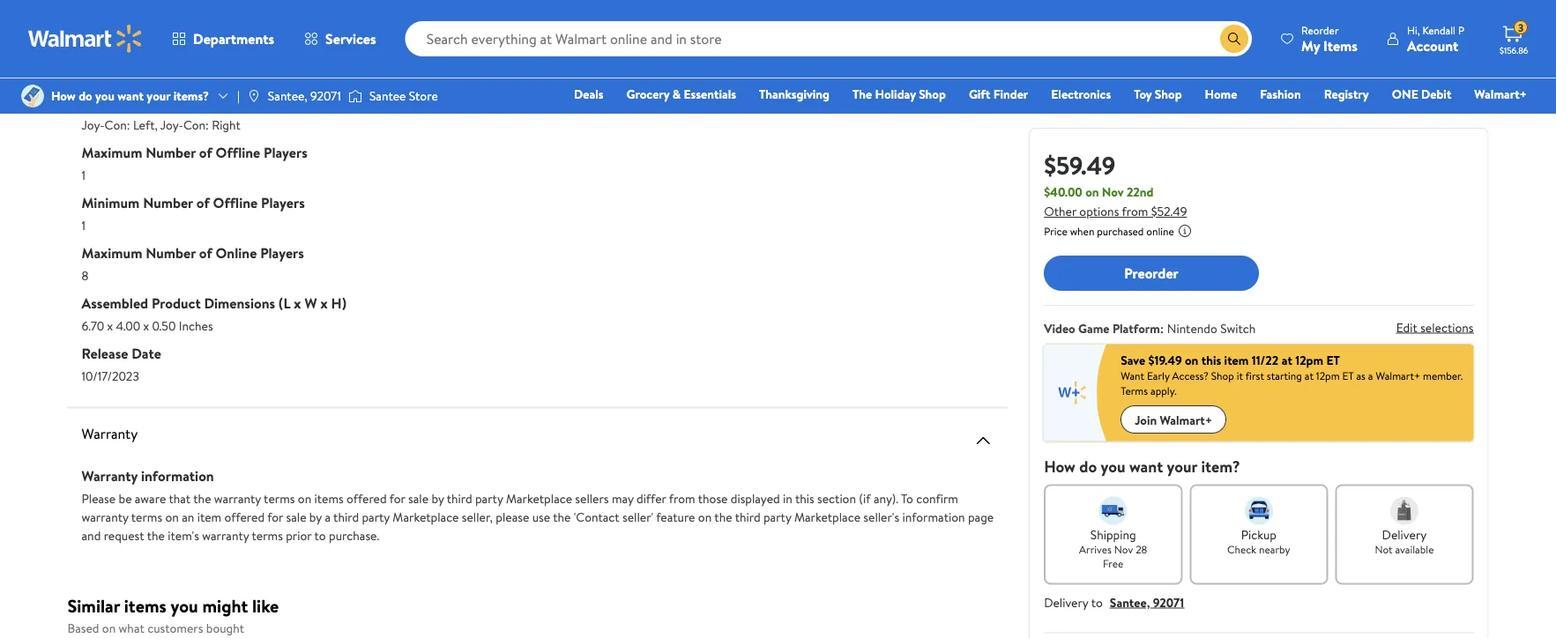 Task type: vqa. For each thing, say whether or not it's contained in the screenshot.
options
yes



Task type: locate. For each thing, give the bounding box(es) containing it.
walmart+ link
[[1467, 85, 1535, 104]]

shop left it
[[1211, 369, 1234, 384]]

third down displayed
[[735, 509, 761, 526]]

it
[[1237, 369, 1243, 384]]

store
[[409, 87, 438, 104]]

offline up 'online'
[[213, 193, 258, 212]]

third up purchase.
[[333, 509, 359, 526]]

1 horizontal spatial sale
[[408, 490, 429, 507]]

1 vertical spatial a
[[325, 509, 331, 526]]

0 vertical spatial from
[[1122, 203, 1148, 220]]

nov inside $59.49 $40.00 on nov 22nd other options from $52.49
[[1102, 183, 1124, 201]]

1 con: from the left
[[105, 116, 130, 134]]

comic mischief physical media format game cards required peripherals joy-con: left, joy-con: right maximum number of offline players 1 minimum number of offline players 1 maximum number of online players 8 assembled product dimensions (l x w x h) 6.70 x 4.00 x 0.50 inches release date 10/17/2023
[[82, 16, 347, 385]]

1 vertical spatial maximum
[[82, 243, 142, 262]]

format
[[175, 42, 220, 61]]

warranty
[[82, 424, 138, 443], [82, 466, 138, 485]]

0 vertical spatial delivery
[[1382, 526, 1427, 543]]

delivery for to
[[1044, 594, 1089, 611]]

1 down minimum
[[82, 217, 86, 234]]

walmart+ down apply.
[[1160, 411, 1213, 428]]

want down cards
[[118, 87, 144, 104]]

marketplace down the "section"
[[794, 509, 861, 526]]

from inside warranty information please be aware that the warranty terms on items offered for sale by third party marketplace sellers may differ from those displayed in this section (if any). to confirm warranty terms on an item offered for sale by a third party marketplace seller, please use the 'contact seller' feature on the third party marketplace seller's information page and request the item's warranty terms prior to purchase.
[[669, 490, 695, 507]]

terms
[[1121, 384, 1148, 399]]

(if
[[859, 490, 871, 507]]

party up seller,
[[475, 490, 503, 507]]

dimensions
[[204, 293, 275, 313]]

for
[[390, 490, 405, 507], [267, 509, 283, 526]]

Walmart Site-Wide search field
[[405, 21, 1252, 56]]

warranty information please be aware that the warranty terms on items offered for sale by third party marketplace sellers may differ from those displayed in this section (if any). to confirm warranty terms on an item offered for sale by a third party marketplace seller, please use the 'contact seller' feature on the third party marketplace seller's information page and request the item's warranty terms prior to purchase.
[[82, 466, 994, 545]]

2 joy- from the left
[[160, 116, 183, 134]]

delivery for not
[[1382, 526, 1427, 543]]

on up the options
[[1086, 183, 1099, 201]]

1 vertical spatial you
[[1101, 455, 1126, 478]]

maximum up 8
[[82, 243, 142, 262]]

1 horizontal spatial want
[[1130, 455, 1163, 478]]

santee, down free
[[1110, 594, 1150, 611]]

confirm
[[916, 490, 958, 507]]

1 horizontal spatial from
[[1122, 203, 1148, 220]]

:
[[1160, 320, 1164, 337]]

0 horizontal spatial marketplace
[[393, 509, 459, 526]]

information
[[141, 466, 214, 485], [903, 509, 965, 526]]

0 vertical spatial walmart+
[[1475, 86, 1527, 103]]

intent image for delivery image
[[1391, 497, 1419, 525]]

8
[[82, 267, 89, 284]]

1 vertical spatial how
[[1044, 455, 1076, 478]]

1 horizontal spatial to
[[1091, 594, 1103, 611]]

1 vertical spatial warranty
[[82, 466, 138, 485]]

1 horizontal spatial game
[[1079, 320, 1110, 337]]

services
[[325, 29, 376, 49]]

1 vertical spatial to
[[1091, 594, 1103, 611]]

0 horizontal spatial how
[[51, 87, 76, 104]]

product
[[152, 293, 201, 313]]

this inside 'save $19.49 on this item 11/22 at 12pm et want early access? shop it first starting at 12pm et as a walmart+ member. terms apply.'
[[1202, 351, 1222, 369]]

comic
[[82, 16, 116, 33]]

0 horizontal spatial offered
[[224, 509, 265, 526]]

1 vertical spatial nov
[[1115, 542, 1133, 557]]

0 vertical spatial how
[[51, 87, 76, 104]]

w
[[305, 293, 317, 313]]

you up customers
[[171, 593, 198, 618]]

holiday
[[875, 86, 916, 103]]

terms down aware
[[131, 509, 162, 526]]

0 vertical spatial information
[[141, 466, 214, 485]]

third
[[447, 490, 472, 507], [333, 509, 359, 526], [735, 509, 761, 526]]

inches
[[179, 317, 213, 335]]

1 vertical spatial item
[[197, 509, 221, 526]]

0 vertical spatial maximum
[[82, 142, 142, 162]]

0 vertical spatial a
[[1368, 369, 1373, 384]]

2 horizontal spatial you
[[1101, 455, 1126, 478]]

6.70
[[82, 317, 104, 335]]

game inside comic mischief physical media format game cards required peripherals joy-con: left, joy-con: right maximum number of offline players 1 minimum number of offline players 1 maximum number of online players 8 assembled product dimensions (l x w x h) 6.70 x 4.00 x 0.50 inches release date 10/17/2023
[[82, 66, 113, 83]]

an
[[182, 509, 194, 526]]

on left "what"
[[102, 619, 116, 637]]

terms up the prior
[[264, 490, 295, 507]]

0 vertical spatial your
[[147, 87, 170, 104]]

 image
[[21, 85, 44, 108], [348, 87, 362, 105]]

 image for santee store
[[348, 87, 362, 105]]

marketplace up use
[[506, 490, 572, 507]]

how
[[51, 87, 76, 104], [1044, 455, 1076, 478]]

to right the prior
[[314, 527, 326, 545]]

price
[[1044, 224, 1068, 239]]

item inside warranty information please be aware that the warranty terms on items offered for sale by third party marketplace sellers may differ from those displayed in this section (if any). to confirm warranty terms on an item offered for sale by a third party marketplace seller, please use the 'contact seller' feature on the third party marketplace seller's information page and request the item's warranty terms prior to purchase.
[[197, 509, 221, 526]]

what
[[119, 619, 144, 637]]

at right 11/22
[[1282, 351, 1293, 369]]

this left it
[[1202, 351, 1222, 369]]

warranty image
[[973, 430, 994, 451]]

how down walmart plus image
[[1044, 455, 1076, 478]]

electronics link
[[1043, 85, 1119, 104]]

the down those
[[715, 509, 732, 526]]

nov inside the shipping arrives nov 28 free
[[1115, 542, 1133, 557]]

online
[[216, 243, 257, 262]]

a inside 'save $19.49 on this item 11/22 at 12pm et want early access? shop it first starting at 12pm et as a walmart+ member. terms apply.'
[[1368, 369, 1373, 384]]

1 maximum from the top
[[82, 142, 142, 162]]

finder
[[994, 86, 1028, 103]]

11/22
[[1252, 351, 1279, 369]]

one
[[1392, 86, 1419, 103]]

1 horizontal spatial joy-
[[160, 116, 183, 134]]

offline down "right"
[[216, 142, 260, 162]]

con: down required on the top left of page
[[105, 116, 130, 134]]

0 vertical spatial this
[[1202, 351, 1222, 369]]

maximum down left,
[[82, 142, 142, 162]]

a right as at right bottom
[[1368, 369, 1373, 384]]

information up that
[[141, 466, 214, 485]]

1 vertical spatial 92071
[[1153, 594, 1185, 611]]

0 horizontal spatial information
[[141, 466, 214, 485]]

from down 22nd
[[1122, 203, 1148, 220]]

third up seller,
[[447, 490, 472, 507]]

offline
[[216, 142, 260, 162], [213, 193, 258, 212]]

the
[[853, 86, 872, 103]]

1 horizontal spatial for
[[390, 490, 405, 507]]

1 vertical spatial from
[[669, 490, 695, 507]]

0 vertical spatial of
[[199, 142, 212, 162]]

party up purchase.
[[362, 509, 390, 526]]

x right w
[[320, 293, 328, 313]]

reorder my items
[[1302, 22, 1358, 55]]

one debit
[[1392, 86, 1452, 103]]

1 horizontal spatial delivery
[[1382, 526, 1427, 543]]

the holiday shop link
[[845, 85, 954, 104]]

0 vertical spatial you
[[95, 87, 115, 104]]

1 horizontal spatial you
[[171, 593, 198, 618]]

the left item's
[[147, 527, 165, 545]]

hi,
[[1407, 22, 1420, 37]]

0 horizontal spatial this
[[795, 490, 815, 507]]

0 horizontal spatial sale
[[286, 509, 306, 526]]

santee, right |
[[268, 87, 308, 104]]

nov up other options from $52.49 button
[[1102, 183, 1124, 201]]

terms
[[264, 490, 295, 507], [131, 509, 162, 526], [252, 527, 283, 545]]

et
[[1327, 351, 1340, 369], [1343, 369, 1354, 384]]

0 horizontal spatial your
[[147, 87, 170, 104]]

1 vertical spatial of
[[196, 193, 210, 212]]

as
[[1357, 369, 1366, 384]]

0 horizontal spatial by
[[309, 509, 322, 526]]

1 horizontal spatial how
[[1044, 455, 1076, 478]]

grocery & essentials
[[627, 86, 736, 103]]

delivery down intent image for delivery
[[1382, 526, 1427, 543]]

do down the physical
[[79, 87, 92, 104]]

1 horizontal spatial con:
[[183, 116, 209, 134]]

your left item?
[[1167, 455, 1198, 478]]

how left required on the top left of page
[[51, 87, 76, 104]]

joy- down peripherals on the left top of page
[[160, 116, 183, 134]]

0 vertical spatial game
[[82, 66, 113, 83]]

1 horizontal spatial a
[[1368, 369, 1373, 384]]

how do you want your item?
[[1044, 455, 1241, 478]]

2 con: from the left
[[183, 116, 209, 134]]

toy
[[1134, 86, 1152, 103]]

feature
[[656, 509, 695, 526]]

similar items you might like based on what customers bought
[[67, 593, 279, 637]]

warranty down please
[[82, 509, 128, 526]]

at
[[1282, 351, 1293, 369], [1305, 369, 1314, 384]]

shop right toy
[[1155, 86, 1182, 103]]

 image left santee
[[348, 87, 362, 105]]

do up shipping
[[1080, 455, 1097, 478]]

 image for how do you want your items?
[[21, 85, 44, 108]]

0 vertical spatial terms
[[264, 490, 295, 507]]

joy- down required on the top left of page
[[82, 116, 105, 134]]

2 horizontal spatial walmart+
[[1475, 86, 1527, 103]]

con:
[[105, 116, 130, 134], [183, 116, 209, 134]]

0 horizontal spatial a
[[325, 509, 331, 526]]

walmart+ inside 'save $19.49 on this item 11/22 at 12pm et want early access? shop it first starting at 12pm et as a walmart+ member. terms apply.'
[[1376, 369, 1421, 384]]

switch
[[1221, 320, 1256, 337]]

item
[[1225, 351, 1249, 369], [197, 509, 221, 526]]

one debit link
[[1384, 85, 1460, 104]]

offered
[[347, 490, 387, 507], [224, 509, 265, 526]]

joy-
[[82, 116, 105, 134], [160, 116, 183, 134]]

hi, kendall p account
[[1407, 22, 1465, 55]]

shop right holiday
[[919, 86, 946, 103]]

party down in
[[764, 509, 792, 526]]

1 horizontal spatial do
[[1080, 455, 1097, 478]]

walmart+ down the $156.86
[[1475, 86, 1527, 103]]

item left 11/22
[[1225, 351, 1249, 369]]

this right in
[[795, 490, 815, 507]]

pickup
[[1241, 526, 1277, 543]]

you up intent image for shipping
[[1101, 455, 1126, 478]]

 image
[[247, 89, 261, 103]]

your
[[147, 87, 170, 104], [1167, 455, 1198, 478]]

you inside similar items you might like based on what customers bought
[[171, 593, 198, 618]]

$156.86
[[1500, 44, 1529, 56]]

information down confirm
[[903, 509, 965, 526]]

0 vertical spatial for
[[390, 490, 405, 507]]

2 vertical spatial you
[[171, 593, 198, 618]]

12pm left as at right bottom
[[1316, 369, 1340, 384]]

1 vertical spatial information
[[903, 509, 965, 526]]

number down left,
[[146, 142, 196, 162]]

delivery inside "delivery not available"
[[1382, 526, 1427, 543]]

item?
[[1201, 455, 1241, 478]]

0 vertical spatial want
[[118, 87, 144, 104]]

1 vertical spatial players
[[261, 193, 305, 212]]

this inside warranty information please be aware that the warranty terms on items offered for sale by third party marketplace sellers may differ from those displayed in this section (if any). to confirm warranty terms on an item offered for sale by a third party marketplace seller, please use the 'contact seller' feature on the third party marketplace seller's information page and request the item's warranty terms prior to purchase.
[[795, 490, 815, 507]]

1 horizontal spatial by
[[432, 490, 444, 507]]

physical
[[82, 42, 131, 61]]

walmart image
[[28, 25, 143, 53]]

item right an
[[197, 509, 221, 526]]

departments
[[193, 29, 274, 49]]

12pm right 11/22
[[1296, 351, 1324, 369]]

items up "what"
[[124, 593, 166, 618]]

1 1 from the top
[[82, 167, 86, 184]]

0 vertical spatial do
[[79, 87, 92, 104]]

game down the physical
[[82, 66, 113, 83]]

items up purchase.
[[314, 490, 344, 507]]

gift finder link
[[961, 85, 1036, 104]]

0 vertical spatial item
[[1225, 351, 1249, 369]]

1 warranty from the top
[[82, 424, 138, 443]]

you down the physical
[[95, 87, 115, 104]]

1 horizontal spatial this
[[1202, 351, 1222, 369]]

1 vertical spatial delivery
[[1044, 594, 1089, 611]]

0 vertical spatial santee,
[[268, 87, 308, 104]]

1 vertical spatial by
[[309, 509, 322, 526]]

game right video
[[1079, 320, 1110, 337]]

on inside $59.49 $40.00 on nov 22nd other options from $52.49
[[1086, 183, 1099, 201]]

warranty up please
[[82, 466, 138, 485]]

0 horizontal spatial from
[[669, 490, 695, 507]]

warranty down 10/17/2023
[[82, 424, 138, 443]]

at right the "starting"
[[1305, 369, 1314, 384]]

0 vertical spatial nov
[[1102, 183, 1124, 201]]

want for items?
[[118, 87, 144, 104]]

terms left the prior
[[252, 527, 283, 545]]

warranty inside warranty information please be aware that the warranty terms on items offered for sale by third party marketplace sellers may differ from those displayed in this section (if any). to confirm warranty terms on an item offered for sale by a third party marketplace seller, please use the 'contact seller' feature on the third party marketplace seller's information page and request the item's warranty terms prior to purchase.
[[82, 466, 138, 485]]

save
[[1121, 351, 1146, 369]]

2 maximum from the top
[[82, 243, 142, 262]]

0 horizontal spatial game
[[82, 66, 113, 83]]

not
[[1375, 542, 1393, 557]]

your up left,
[[147, 87, 170, 104]]

delivery down arrives
[[1044, 594, 1089, 611]]

warranty right item's
[[202, 527, 249, 545]]

warranty right that
[[214, 490, 261, 507]]

from up feature
[[669, 490, 695, 507]]

walmart plus image
[[1044, 344, 1107, 441]]

a
[[1368, 369, 1373, 384], [325, 509, 331, 526]]

walmart+ right as at right bottom
[[1376, 369, 1421, 384]]

Search search field
[[405, 21, 1252, 56]]

number up product
[[146, 243, 196, 262]]

0 horizontal spatial do
[[79, 87, 92, 104]]

0 horizontal spatial joy-
[[82, 116, 105, 134]]

how for how do you want your item?
[[1044, 455, 1076, 478]]

this
[[1202, 351, 1222, 369], [795, 490, 815, 507]]

1 horizontal spatial 92071
[[1153, 594, 1185, 611]]

con: down items?
[[183, 116, 209, 134]]

nov left 28
[[1115, 542, 1133, 557]]

marketplace left seller,
[[393, 509, 459, 526]]

mischief
[[119, 16, 164, 33]]

on inside similar items you might like based on what customers bought
[[102, 619, 116, 637]]

number right minimum
[[143, 193, 193, 212]]

0 horizontal spatial shop
[[919, 86, 946, 103]]

media
[[134, 42, 172, 61]]

0 horizontal spatial to
[[314, 527, 326, 545]]

to left the santee, 92071 button
[[1091, 594, 1103, 611]]

$52.49
[[1151, 203, 1187, 220]]

a up purchase.
[[325, 509, 331, 526]]

0 vertical spatial sale
[[408, 490, 429, 507]]

1 up minimum
[[82, 167, 86, 184]]

based
[[67, 619, 99, 637]]

 image left required on the top left of page
[[21, 85, 44, 108]]

0 vertical spatial by
[[432, 490, 444, 507]]

1 vertical spatial walmart+
[[1376, 369, 1421, 384]]

0 vertical spatial warranty
[[82, 424, 138, 443]]

purchased
[[1097, 224, 1144, 239]]

starting
[[1267, 369, 1302, 384]]

2 warranty from the top
[[82, 466, 138, 485]]

on right the $19.49
[[1185, 351, 1199, 369]]

you
[[95, 87, 115, 104], [1101, 455, 1126, 478], [171, 593, 198, 618]]

how for how do you want your items?
[[51, 87, 76, 104]]

players
[[264, 142, 308, 162], [261, 193, 305, 212], [260, 243, 304, 262]]

number
[[146, 142, 196, 162], [143, 193, 193, 212], [146, 243, 196, 262]]

1 horizontal spatial walmart+
[[1376, 369, 1421, 384]]

offered right an
[[224, 509, 265, 526]]

0 vertical spatial to
[[314, 527, 326, 545]]

want down join
[[1130, 455, 1163, 478]]

kendall
[[1423, 22, 1456, 37]]

offered up purchase.
[[347, 490, 387, 507]]

0 horizontal spatial want
[[118, 87, 144, 104]]

on left an
[[165, 509, 179, 526]]

on up the prior
[[298, 490, 311, 507]]

1 horizontal spatial  image
[[348, 87, 362, 105]]



Task type: describe. For each thing, give the bounding box(es) containing it.
save $19.49 on this item 11/22 at 12pm et element
[[1121, 351, 1340, 369]]

your for items?
[[147, 87, 170, 104]]

the right use
[[553, 509, 571, 526]]

join walmart+ link
[[1121, 406, 1227, 434]]

want
[[1121, 369, 1145, 384]]

1 vertical spatial warranty
[[82, 509, 128, 526]]

gift
[[969, 86, 991, 103]]

early
[[1147, 369, 1170, 384]]

walmart+ inside join walmart+ link
[[1160, 411, 1213, 428]]

price when purchased online
[[1044, 224, 1174, 239]]

santee store
[[369, 87, 438, 104]]

0 horizontal spatial et
[[1327, 351, 1340, 369]]

|
[[237, 87, 240, 104]]

prior
[[286, 527, 312, 545]]

purchase.
[[329, 527, 379, 545]]

4.00
[[116, 317, 140, 335]]

0 vertical spatial number
[[146, 142, 196, 162]]

join
[[1135, 411, 1157, 428]]

2 horizontal spatial third
[[735, 509, 761, 526]]

walmart+ inside walmart+ link
[[1475, 86, 1527, 103]]

1 vertical spatial terms
[[131, 509, 162, 526]]

2 horizontal spatial party
[[764, 509, 792, 526]]

you for how do you want your items?
[[95, 87, 115, 104]]

may
[[612, 490, 634, 507]]

fashion link
[[1252, 85, 1309, 104]]

customers
[[147, 619, 203, 637]]

displayed
[[731, 490, 780, 507]]

santee, 92071 button
[[1110, 594, 1185, 611]]

0 vertical spatial offline
[[216, 142, 260, 162]]

0 horizontal spatial at
[[1282, 351, 1293, 369]]

to inside warranty information please be aware that the warranty terms on items offered for sale by third party marketplace sellers may differ from those displayed in this section (if any). to confirm warranty terms on an item offered for sale by a third party marketplace seller, please use the 'contact seller' feature on the third party marketplace seller's information page and request the item's warranty terms prior to purchase.
[[314, 527, 326, 545]]

2 vertical spatial of
[[199, 243, 212, 262]]

services button
[[289, 18, 391, 60]]

aware
[[135, 490, 166, 507]]

home
[[1205, 86, 1238, 103]]

account
[[1407, 36, 1459, 55]]

toy shop
[[1134, 86, 1182, 103]]

toy shop link
[[1126, 85, 1190, 104]]

other
[[1044, 203, 1077, 220]]

1 vertical spatial number
[[143, 193, 193, 212]]

items?
[[173, 87, 209, 104]]

items
[[1324, 36, 1358, 55]]

seller'
[[623, 509, 654, 526]]

deals link
[[566, 85, 612, 104]]

santee, 92071
[[268, 87, 341, 104]]

0 vertical spatial players
[[264, 142, 308, 162]]

fashion
[[1260, 86, 1301, 103]]

in
[[783, 490, 793, 507]]

1 vertical spatial offered
[[224, 509, 265, 526]]

those
[[698, 490, 728, 507]]

2 vertical spatial warranty
[[202, 527, 249, 545]]

differ
[[637, 490, 666, 507]]

do for how do you want your item?
[[1080, 455, 1097, 478]]

0 vertical spatial warranty
[[214, 490, 261, 507]]

the holiday shop
[[853, 86, 946, 103]]

1 vertical spatial game
[[1079, 320, 1110, 337]]

edit
[[1397, 319, 1418, 336]]

x left 0.50
[[143, 317, 149, 335]]

debit
[[1422, 86, 1452, 103]]

delivery to santee, 92071
[[1044, 594, 1185, 611]]

0.50
[[152, 317, 176, 335]]

0 horizontal spatial 92071
[[310, 87, 341, 104]]

peripherals
[[141, 92, 209, 112]]

0 horizontal spatial third
[[333, 509, 359, 526]]

1 horizontal spatial at
[[1305, 369, 1314, 384]]

items inside warranty information please be aware that the warranty terms on items offered for sale by third party marketplace sellers may differ from those displayed in this section (if any). to confirm warranty terms on an item offered for sale by a third party marketplace seller, please use the 'contact seller' feature on the third party marketplace seller's information page and request the item's warranty terms prior to purchase.
[[314, 490, 344, 507]]

electronics
[[1051, 86, 1111, 103]]

2 horizontal spatial marketplace
[[794, 509, 861, 526]]

registry
[[1324, 86, 1369, 103]]

item inside 'save $19.49 on this item 11/22 at 12pm et want early access? shop it first starting at 12pm et as a walmart+ member. terms apply.'
[[1225, 351, 1249, 369]]

seller,
[[462, 509, 493, 526]]

0 horizontal spatial party
[[362, 509, 390, 526]]

intent image for shipping image
[[1099, 497, 1128, 525]]

access?
[[1172, 369, 1209, 384]]

1 vertical spatial offline
[[213, 193, 258, 212]]

required
[[82, 92, 137, 112]]

1 horizontal spatial marketplace
[[506, 490, 572, 507]]

be
[[119, 490, 132, 507]]

item's
[[168, 527, 199, 545]]

1 horizontal spatial third
[[447, 490, 472, 507]]

do for how do you want your items?
[[79, 87, 92, 104]]

items inside similar items you might like based on what customers bought
[[124, 593, 166, 618]]

nearby
[[1259, 542, 1291, 557]]

edit selections button
[[1397, 319, 1474, 336]]

0 horizontal spatial santee,
[[268, 87, 308, 104]]

the right that
[[193, 490, 211, 507]]

request
[[104, 527, 144, 545]]

1 horizontal spatial party
[[475, 490, 503, 507]]

1 horizontal spatial offered
[[347, 490, 387, 507]]

you for similar items you might like based on what customers bought
[[171, 593, 198, 618]]

1 horizontal spatial shop
[[1155, 86, 1182, 103]]

you for how do you want your item?
[[1101, 455, 1126, 478]]

intent image for pickup image
[[1245, 497, 1273, 525]]

want for item?
[[1130, 455, 1163, 478]]

1 horizontal spatial et
[[1343, 369, 1354, 384]]

28
[[1136, 542, 1148, 557]]

seller's
[[864, 509, 900, 526]]

home link
[[1197, 85, 1245, 104]]

shipping
[[1091, 526, 1136, 543]]

your for item?
[[1167, 455, 1198, 478]]

and
[[82, 527, 101, 545]]

my
[[1302, 36, 1320, 55]]

$59.49 $40.00 on nov 22nd other options from $52.49
[[1044, 148, 1187, 220]]

edit selections
[[1397, 319, 1474, 336]]

1 vertical spatial santee,
[[1110, 594, 1150, 611]]

grocery & essentials link
[[619, 85, 744, 104]]

&
[[673, 86, 681, 103]]

shop inside 'save $19.49 on this item 11/22 at 12pm et want early access? shop it first starting at 12pm et as a walmart+ member. terms apply.'
[[1211, 369, 1234, 384]]

on inside 'save $19.49 on this item 11/22 at 12pm et want early access? shop it first starting at 12pm et as a walmart+ member. terms apply.'
[[1185, 351, 1199, 369]]

any).
[[874, 490, 899, 507]]

departments button
[[157, 18, 289, 60]]

warranty for warranty
[[82, 424, 138, 443]]

check
[[1228, 542, 1257, 557]]

on down those
[[698, 509, 712, 526]]

save $19.49 on this item 11/22 at 12pm et want early access? shop it first starting at 12pm et as a walmart+ member. terms apply.
[[1121, 351, 1463, 399]]

10/17/2023
[[82, 368, 139, 385]]

2 vertical spatial terms
[[252, 527, 283, 545]]

date
[[132, 343, 161, 363]]

$59.49
[[1044, 148, 1116, 182]]

legal information image
[[1178, 224, 1192, 238]]

santee
[[369, 87, 406, 104]]

x right 6.70
[[107, 317, 113, 335]]

2 vertical spatial number
[[146, 243, 196, 262]]

right
[[212, 116, 241, 134]]

x right (l
[[294, 293, 301, 313]]

page
[[968, 509, 994, 526]]

0 horizontal spatial for
[[267, 509, 283, 526]]

arrives
[[1079, 542, 1112, 557]]

release
[[82, 343, 128, 363]]

1 horizontal spatial information
[[903, 509, 965, 526]]

2 vertical spatial players
[[260, 243, 304, 262]]

free
[[1103, 556, 1124, 571]]

registry link
[[1316, 85, 1377, 104]]

other options from $52.49 button
[[1044, 203, 1187, 220]]

from inside $59.49 $40.00 on nov 22nd other options from $52.49
[[1122, 203, 1148, 220]]

gift finder
[[969, 86, 1028, 103]]

(l
[[279, 293, 291, 313]]

1 joy- from the left
[[82, 116, 105, 134]]

2 1 from the top
[[82, 217, 86, 234]]

warranty for warranty information please be aware that the warranty terms on items offered for sale by third party marketplace sellers may differ from those displayed in this section (if any). to confirm warranty terms on an item offered for sale by a third party marketplace seller, please use the 'contact seller' feature on the third party marketplace seller's information page and request the item's warranty terms prior to purchase.
[[82, 466, 138, 485]]

search icon image
[[1228, 32, 1242, 46]]

a inside warranty information please be aware that the warranty terms on items offered for sale by third party marketplace sellers may differ from those displayed in this section (if any). to confirm warranty terms on an item offered for sale by a third party marketplace seller, please use the 'contact seller' feature on the third party marketplace seller's information page and request the item's warranty terms prior to purchase.
[[325, 509, 331, 526]]

assembled
[[82, 293, 148, 313]]

similar
[[67, 593, 120, 618]]

h)
[[331, 293, 347, 313]]

that
[[169, 490, 191, 507]]



